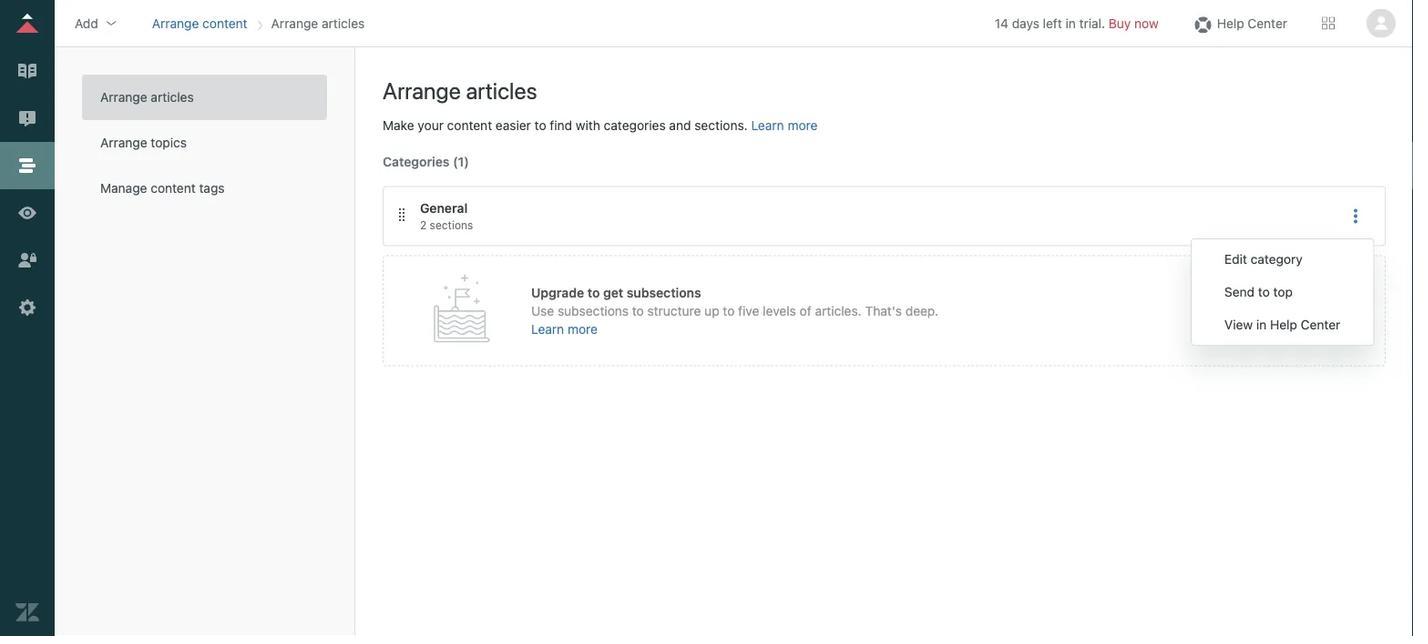 Task type: describe. For each thing, give the bounding box(es) containing it.
arrange for arrange articles link
[[100, 90, 147, 105]]

0 horizontal spatial articles
[[151, 90, 194, 105]]

to left structure
[[632, 304, 644, 319]]

trial.
[[1079, 15, 1105, 31]]

settings image
[[15, 296, 39, 320]]

arrange content image
[[15, 154, 39, 178]]

now
[[1135, 15, 1159, 31]]

upgrade for upgrade to get subsections use subsections to structure up to five levels of articles. that's deep. learn more
[[531, 285, 584, 300]]

days
[[1012, 15, 1039, 31]]

2 horizontal spatial arrange articles
[[383, 77, 537, 104]]

upgrade for upgrade
[[1283, 304, 1334, 319]]

your
[[418, 118, 444, 133]]

up
[[704, 304, 719, 319]]

tags
[[199, 181, 225, 196]]

to inside menu item
[[1258, 285, 1270, 300]]

get
[[603, 285, 623, 300]]

make
[[383, 118, 414, 133]]

send
[[1225, 285, 1255, 300]]

14
[[995, 15, 1009, 31]]

topics
[[151, 135, 187, 150]]

that's
[[865, 304, 902, 319]]

1 horizontal spatial learn more link
[[751, 118, 818, 133]]

2 horizontal spatial articles
[[466, 77, 537, 104]]

and
[[669, 118, 691, 133]]

0 horizontal spatial in
[[1066, 15, 1076, 31]]

0 horizontal spatial arrange articles
[[100, 90, 194, 105]]

arrange for arrange content 'link'
[[152, 15, 199, 31]]

help center
[[1217, 15, 1287, 31]]

upgrade to get subsections use subsections to structure up to five levels of articles. that's deep. learn more
[[531, 285, 939, 337]]

send to top menu item
[[1192, 276, 1373, 309]]

1 horizontal spatial learn
[[751, 118, 784, 133]]

categories
[[383, 154, 450, 169]]

use
[[531, 304, 554, 319]]

send to top
[[1225, 285, 1293, 300]]

manage content tags link
[[82, 166, 327, 211]]

arrange articles inside navigation
[[271, 15, 365, 31]]

easier
[[496, 118, 531, 133]]

view in help center menu item
[[1192, 309, 1373, 342]]

2
[[420, 219, 427, 232]]

arrange for arrange topics link
[[100, 135, 147, 150]]

1 vertical spatial subsections
[[558, 304, 629, 319]]

14 days left in trial. buy now
[[995, 15, 1159, 31]]

moderate content image
[[15, 107, 39, 130]]

center inside 'menu item'
[[1301, 318, 1341, 333]]

zendesk image
[[15, 601, 39, 625]]



Task type: vqa. For each thing, say whether or not it's contained in the screenshot.
Problem #2 Problem
no



Task type: locate. For each thing, give the bounding box(es) containing it.
2 horizontal spatial content
[[447, 118, 492, 133]]

to left find
[[535, 118, 546, 133]]

0 horizontal spatial center
[[1248, 15, 1287, 31]]

in
[[1066, 15, 1076, 31], [1256, 318, 1267, 333]]

more inside upgrade to get subsections use subsections to structure up to five levels of articles. that's deep. learn more
[[568, 322, 598, 337]]

edit category menu item
[[1192, 243, 1373, 276]]

general 2 sections
[[420, 201, 473, 232]]

add button
[[69, 10, 124, 37]]

levels
[[763, 304, 796, 319]]

content up (1)
[[447, 118, 492, 133]]

categories
[[604, 118, 666, 133]]

help down send to top menu item
[[1270, 318, 1297, 333]]

structure
[[647, 304, 701, 319]]

arrange articles link
[[82, 75, 327, 120]]

0 horizontal spatial upgrade
[[531, 285, 584, 300]]

to
[[535, 118, 546, 133], [1258, 285, 1270, 300], [587, 285, 600, 300], [632, 304, 644, 319], [723, 304, 735, 319]]

1 vertical spatial content
[[447, 118, 492, 133]]

upgrade button
[[1268, 293, 1348, 330]]

help inside button
[[1217, 15, 1244, 31]]

arrange topics link
[[82, 120, 327, 166]]

add
[[75, 15, 98, 31]]

0 horizontal spatial more
[[568, 322, 598, 337]]

upgrade down top
[[1283, 304, 1334, 319]]

1 horizontal spatial articles
[[322, 15, 365, 31]]

upgrade
[[531, 285, 584, 300], [1283, 304, 1334, 319]]

make your content easier to find with categories and sections. learn more
[[383, 118, 818, 133]]

0 horizontal spatial learn more link
[[531, 322, 598, 337]]

menu
[[1191, 239, 1374, 346]]

1 vertical spatial learn more link
[[531, 322, 598, 337]]

subsections up structure
[[627, 285, 701, 300]]

content
[[202, 15, 247, 31], [447, 118, 492, 133], [151, 181, 196, 196]]

1 horizontal spatial more
[[788, 118, 818, 133]]

0 vertical spatial upgrade
[[531, 285, 584, 300]]

categories (1)
[[383, 154, 469, 169]]

manage content tags
[[100, 181, 225, 196]]

1 horizontal spatial in
[[1256, 318, 1267, 333]]

sections
[[430, 219, 473, 232]]

articles inside navigation
[[322, 15, 365, 31]]

zendesk products image
[[1322, 17, 1335, 30]]

category
[[1251, 252, 1303, 267]]

five
[[738, 304, 759, 319]]

arrange articles
[[271, 15, 365, 31], [383, 77, 537, 104], [100, 90, 194, 105]]

1 vertical spatial in
[[1256, 318, 1267, 333]]

learn
[[751, 118, 784, 133], [531, 322, 564, 337]]

help
[[1217, 15, 1244, 31], [1270, 318, 1297, 333]]

1 horizontal spatial content
[[202, 15, 247, 31]]

2 vertical spatial content
[[151, 181, 196, 196]]

view
[[1225, 318, 1253, 333]]

edit category
[[1225, 252, 1303, 267]]

0 vertical spatial learn more link
[[751, 118, 818, 133]]

center left zendesk products icon
[[1248, 15, 1287, 31]]

center down send to top menu item
[[1301, 318, 1341, 333]]

edit
[[1225, 252, 1247, 267]]

1 vertical spatial help
[[1270, 318, 1297, 333]]

0 horizontal spatial help
[[1217, 15, 1244, 31]]

(1)
[[453, 154, 469, 169]]

in right left
[[1066, 15, 1076, 31]]

0 vertical spatial help
[[1217, 15, 1244, 31]]

1 vertical spatial center
[[1301, 318, 1341, 333]]

1 horizontal spatial arrange articles
[[271, 15, 365, 31]]

1 horizontal spatial help
[[1270, 318, 1297, 333]]

general
[[420, 201, 468, 216]]

find
[[550, 118, 572, 133]]

view in help center
[[1225, 318, 1341, 333]]

top
[[1273, 285, 1293, 300]]

manage
[[100, 181, 147, 196]]

0 horizontal spatial learn
[[531, 322, 564, 337]]

to left top
[[1258, 285, 1270, 300]]

0 vertical spatial subsections
[[627, 285, 701, 300]]

0 horizontal spatial content
[[151, 181, 196, 196]]

navigation
[[148, 10, 368, 37]]

help center button
[[1186, 10, 1293, 37]]

in inside 'menu item'
[[1256, 318, 1267, 333]]

articles.
[[815, 304, 862, 319]]

sections.
[[695, 118, 748, 133]]

arrange content
[[152, 15, 247, 31]]

upgrade inside button
[[1283, 304, 1334, 319]]

with
[[576, 118, 600, 133]]

1 vertical spatial more
[[568, 322, 598, 337]]

1 vertical spatial upgrade
[[1283, 304, 1334, 319]]

content up arrange articles link
[[202, 15, 247, 31]]

0 vertical spatial center
[[1248, 15, 1287, 31]]

buy
[[1109, 15, 1131, 31]]

content for manage content tags
[[151, 181, 196, 196]]

1 vertical spatial learn
[[531, 322, 564, 337]]

learn more link down use
[[531, 322, 598, 337]]

center inside button
[[1248, 15, 1287, 31]]

arrange content link
[[152, 15, 247, 31]]

arrange
[[152, 15, 199, 31], [271, 15, 318, 31], [383, 77, 461, 104], [100, 90, 147, 105], [100, 135, 147, 150]]

0 vertical spatial more
[[788, 118, 818, 133]]

to right up
[[723, 304, 735, 319]]

left
[[1043, 15, 1062, 31]]

0 vertical spatial content
[[202, 15, 247, 31]]

learn more link right sections.
[[751, 118, 818, 133]]

subsections down the get
[[558, 304, 629, 319]]

in right view
[[1256, 318, 1267, 333]]

help inside 'menu item'
[[1270, 318, 1297, 333]]

arrange topics
[[100, 135, 187, 150]]

upgrade up use
[[531, 285, 584, 300]]

articles
[[322, 15, 365, 31], [466, 77, 537, 104], [151, 90, 194, 105]]

content for arrange content
[[202, 15, 247, 31]]

navigation containing arrange content
[[148, 10, 368, 37]]

learn inside upgrade to get subsections use subsections to structure up to five levels of articles. that's deep. learn more
[[531, 322, 564, 337]]

1 horizontal spatial center
[[1301, 318, 1341, 333]]

content left tags
[[151, 181, 196, 196]]

help right now
[[1217, 15, 1244, 31]]

0 vertical spatial in
[[1066, 15, 1076, 31]]

1 horizontal spatial upgrade
[[1283, 304, 1334, 319]]

menu containing edit category
[[1191, 239, 1374, 346]]

customize design image
[[15, 201, 39, 225]]

subsections
[[627, 285, 701, 300], [558, 304, 629, 319]]

to left the get
[[587, 285, 600, 300]]

learn right sections.
[[751, 118, 784, 133]]

user permissions image
[[15, 249, 39, 272]]

0 vertical spatial learn
[[751, 118, 784, 133]]

content inside navigation
[[202, 15, 247, 31]]

more
[[788, 118, 818, 133], [568, 322, 598, 337]]

upgrade inside upgrade to get subsections use subsections to structure up to five levels of articles. that's deep. learn more
[[531, 285, 584, 300]]

deep.
[[905, 304, 939, 319]]

center
[[1248, 15, 1287, 31], [1301, 318, 1341, 333]]

of
[[800, 304, 812, 319]]

learn down use
[[531, 322, 564, 337]]

manage articles image
[[15, 59, 39, 83]]

learn more link
[[751, 118, 818, 133], [531, 322, 598, 337]]



